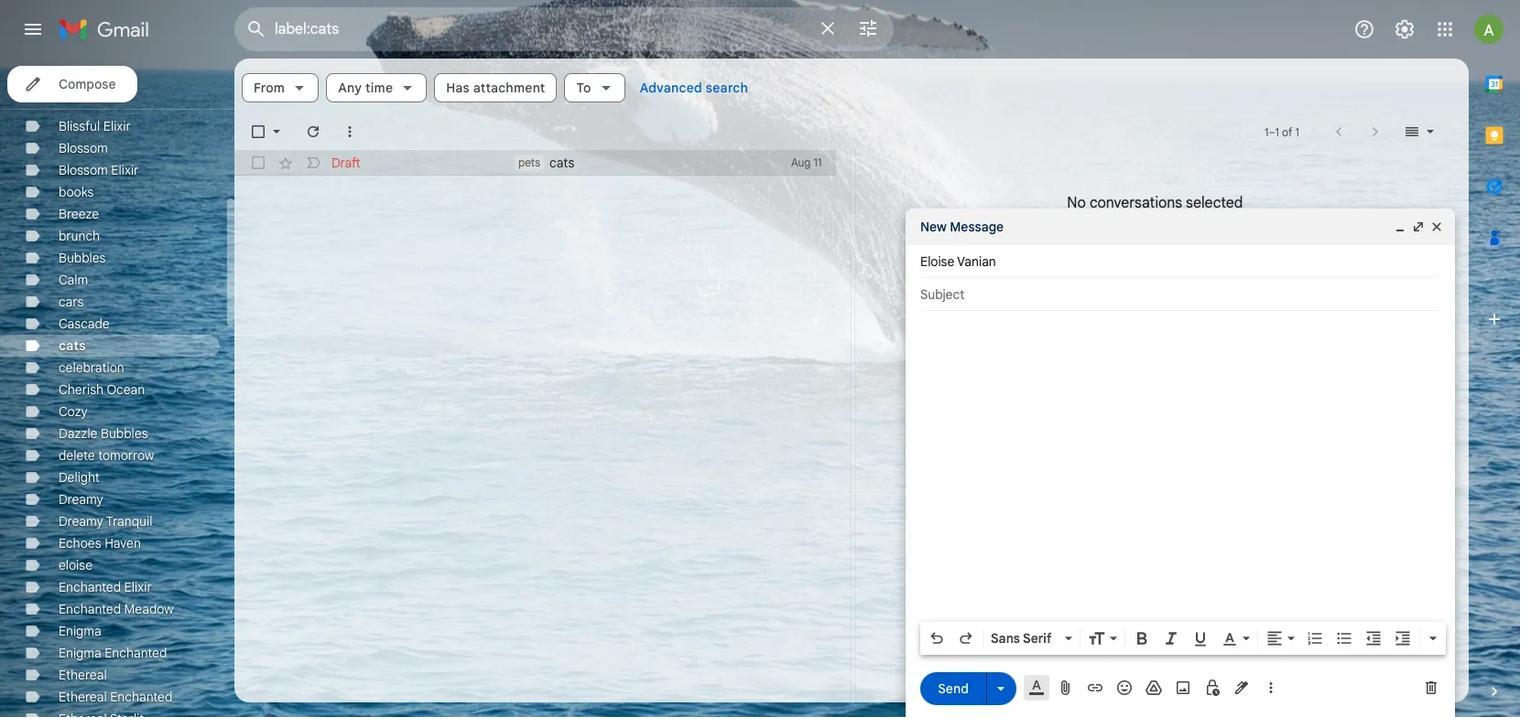 Task type: vqa. For each thing, say whether or not it's contained in the screenshot.
Create for Create a new filter
no



Task type: locate. For each thing, give the bounding box(es) containing it.
conversations
[[1090, 194, 1182, 212]]

blissful elixir link
[[59, 118, 131, 135]]

ethereal for ethereal link
[[59, 668, 107, 684]]

elixir up blossom link in the top left of the page
[[103, 118, 131, 135]]

bulleted list ‪(⌘⇧8)‬ image
[[1335, 630, 1353, 648]]

ocean
[[107, 382, 145, 398]]

celebration
[[59, 360, 124, 376]]

gb right "0.07"
[[1103, 276, 1121, 292]]

insert signature image
[[1233, 679, 1251, 698]]

blossom
[[59, 140, 108, 157], [59, 162, 108, 179]]

privacy link
[[1110, 648, 1147, 662]]

2 vertical spatial elixir
[[124, 580, 152, 596]]

blossom down blossom link in the top left of the page
[[59, 162, 108, 179]]

send button
[[920, 673, 986, 706]]

0 vertical spatial elixir
[[103, 118, 131, 135]]

0 horizontal spatial gb
[[1103, 276, 1121, 292]]

enigma
[[59, 624, 101, 640], [59, 646, 101, 662]]

eloise vanian
[[920, 254, 996, 270]]

formatting options toolbar
[[920, 623, 1446, 656]]

blissful
[[59, 96, 100, 113], [59, 118, 100, 135]]

dreamy tranquil
[[59, 514, 152, 530]]

of left 15
[[1124, 276, 1136, 292]]

brunch
[[59, 228, 100, 244]]

Search mail text field
[[275, 20, 806, 38]]

None checkbox
[[249, 123, 267, 141], [249, 154, 267, 172], [249, 123, 267, 141], [249, 154, 267, 172]]

has attachment button
[[434, 73, 557, 103]]

blissful down the blissful link on the top left of the page
[[59, 118, 100, 135]]

italic ‪(⌘i)‬ image
[[1162, 630, 1180, 648]]

underline ‪(⌘u)‬ image
[[1191, 631, 1210, 649]]

1 blissful from the top
[[59, 96, 100, 113]]

2 blissful from the top
[[59, 118, 100, 135]]

0 vertical spatial cats
[[549, 155, 574, 171]]

0 vertical spatial enigma
[[59, 624, 101, 640]]

compose
[[59, 76, 116, 92]]

compose button
[[7, 66, 138, 103]]

1 blossom from the top
[[59, 140, 108, 157]]

sans serif option
[[987, 630, 1061, 648]]

row inside no conversations selected main content
[[234, 150, 836, 176]]

2 dreamy from the top
[[59, 514, 103, 530]]

ethereal enchanted
[[59, 690, 172, 706]]

2 enigma from the top
[[59, 646, 101, 662]]

0 vertical spatial dreamy
[[59, 492, 103, 508]]

elixir down blissful elixir link
[[111, 162, 139, 179]]

· down details link
[[1150, 648, 1152, 662]]

delete tomorrow
[[59, 448, 154, 464]]

2 gb from the left
[[1155, 276, 1172, 292]]

enigma up enigma enchanted link
[[59, 624, 101, 640]]

dreamy link
[[59, 492, 103, 508]]

1 vertical spatial blissful
[[59, 118, 100, 135]]

details link
[[1138, 630, 1172, 644]]

breeze
[[59, 206, 99, 223]]

tab list
[[1469, 59, 1520, 652]]

11
[[814, 156, 822, 169]]

enigma down enigma link
[[59, 646, 101, 662]]

ethereal for ethereal enchanted
[[59, 690, 107, 706]]

elixir
[[103, 118, 131, 135], [111, 162, 139, 179], [124, 580, 152, 596]]

0.07 gb of 15 gb used
[[1073, 276, 1204, 292]]

dreamy
[[59, 492, 103, 508], [59, 514, 103, 530]]

blossom link
[[59, 140, 108, 157]]

attachment
[[473, 80, 545, 96]]

account
[[1087, 612, 1127, 625]]

advanced
[[640, 80, 702, 96]]

has
[[446, 80, 470, 96]]

·
[[1105, 648, 1108, 662], [1150, 648, 1152, 662]]

1 · from the left
[[1105, 648, 1108, 662]]

0 horizontal spatial 1
[[1265, 125, 1269, 139]]

elixir up meadow
[[124, 580, 152, 596]]

dreamy down dreamy link
[[59, 514, 103, 530]]

refresh image
[[304, 123, 322, 141]]

enchanted
[[59, 580, 121, 596], [59, 602, 121, 618], [105, 646, 167, 662], [110, 690, 172, 706]]

clear search image
[[809, 10, 846, 47]]

ethereal down enigma enchanted link
[[59, 668, 107, 684]]

no conversations selected
[[1067, 194, 1243, 212]]

1 horizontal spatial cats
[[549, 155, 574, 171]]

no
[[1067, 194, 1086, 212]]

1 vertical spatial dreamy
[[59, 514, 103, 530]]

dreamy for dreamy tranquil
[[59, 514, 103, 530]]

blossom down blissful elixir link
[[59, 140, 108, 157]]

bubbles up tomorrow
[[101, 426, 148, 442]]

1 vertical spatial cats
[[59, 338, 86, 354]]

0 vertical spatial of
[[1282, 125, 1292, 139]]

from button
[[242, 73, 319, 103]]

more send options image
[[992, 680, 1010, 698]]

dreamy down "delight" link
[[59, 492, 103, 508]]

1 vertical spatial of
[[1124, 276, 1136, 292]]

2 · from the left
[[1150, 648, 1152, 662]]

activity:
[[1130, 612, 1169, 625]]

1 ethereal from the top
[[59, 668, 107, 684]]

gmail image
[[59, 11, 158, 48]]

insert emoji ‪(⌘⇧2)‬ image
[[1115, 679, 1134, 698]]

1 horizontal spatial 1
[[1275, 125, 1279, 139]]

2 horizontal spatial 1
[[1295, 125, 1299, 139]]

2 blossom from the top
[[59, 162, 108, 179]]

undo ‪(⌘z)‬ image
[[928, 630, 946, 648]]

last
[[1062, 612, 1084, 625]]

elixir for blissful elixir
[[103, 118, 131, 135]]

1 – 1 of 1
[[1265, 125, 1299, 139]]

blossom elixir link
[[59, 162, 139, 179]]

advanced search
[[640, 80, 748, 96]]

enchanted down enigma enchanted
[[110, 690, 172, 706]]

redo ‪(⌘y)‬ image
[[957, 630, 975, 648]]

0 vertical spatial ethereal
[[59, 668, 107, 684]]

serif
[[1023, 631, 1052, 647]]

eloise link
[[59, 558, 93, 574]]

send
[[938, 681, 969, 697]]

blissful elixir
[[59, 118, 131, 135]]

row
[[234, 150, 836, 176]]

no conversations selected main content
[[234, 59, 1469, 703]]

gb right 15
[[1155, 276, 1172, 292]]

1 dreamy from the top
[[59, 492, 103, 508]]

ethereal down ethereal link
[[59, 690, 107, 706]]

minutes
[[1186, 612, 1226, 625]]

dreamy tranquil link
[[59, 514, 152, 530]]

1
[[1265, 125, 1269, 139], [1275, 125, 1279, 139], [1295, 125, 1299, 139]]

eloise
[[920, 254, 954, 270]]

terms
[[1072, 648, 1102, 662]]

dazzle bubbles link
[[59, 426, 148, 442]]

1 vertical spatial ethereal
[[59, 690, 107, 706]]

1 vertical spatial blossom
[[59, 162, 108, 179]]

policies
[[1201, 648, 1238, 662]]

cats right pets on the top of page
[[549, 155, 574, 171]]

toggle split pane mode image
[[1403, 123, 1421, 141]]

cats down cascade link
[[59, 338, 86, 354]]

0 vertical spatial blissful
[[59, 96, 100, 113]]

close image
[[1429, 220, 1444, 234]]

draft
[[331, 155, 360, 171]]

enigma enchanted link
[[59, 646, 167, 662]]

sans serif
[[991, 631, 1052, 647]]

· right terms
[[1105, 648, 1108, 662]]

enchanted down meadow
[[105, 646, 167, 662]]

navigation
[[0, 59, 234, 718]]

of right –
[[1282, 125, 1292, 139]]

of
[[1282, 125, 1292, 139], [1124, 276, 1136, 292]]

books link
[[59, 184, 94, 201]]

echoes haven link
[[59, 536, 141, 552]]

any
[[338, 80, 362, 96]]

pets cats
[[518, 155, 574, 171]]

elixir for enchanted elixir
[[124, 580, 152, 596]]

None search field
[[234, 7, 894, 51]]

1 enigma from the top
[[59, 624, 101, 640]]

insert link ‪(⌘k)‬ image
[[1086, 679, 1104, 698]]

enchanted elixir
[[59, 580, 152, 596]]

search
[[706, 80, 748, 96]]

blissful for the blissful link on the top left of the page
[[59, 96, 100, 113]]

1 vertical spatial enigma
[[59, 646, 101, 662]]

sans
[[991, 631, 1020, 647]]

bubbles
[[59, 250, 106, 266], [101, 426, 148, 442]]

bubbles down brunch
[[59, 250, 106, 266]]

blissful link
[[59, 96, 100, 113]]

0 vertical spatial blossom
[[59, 140, 108, 157]]

row containing draft
[[234, 150, 836, 176]]

Subject field
[[920, 286, 1440, 304]]

calm link
[[59, 272, 88, 288]]

ethereal
[[59, 668, 107, 684], [59, 690, 107, 706]]

0 horizontal spatial ·
[[1105, 648, 1108, 662]]

delete tomorrow link
[[59, 448, 154, 464]]

insert photo image
[[1174, 679, 1192, 698]]

blissful down compose
[[59, 96, 100, 113]]

1 horizontal spatial gb
[[1155, 276, 1172, 292]]

2 ethereal from the top
[[59, 690, 107, 706]]

delight
[[59, 470, 100, 486]]

1 vertical spatial elixir
[[111, 162, 139, 179]]

1 horizontal spatial ·
[[1150, 648, 1152, 662]]



Task type: describe. For each thing, give the bounding box(es) containing it.
celebration link
[[59, 360, 124, 376]]

enchanted elixir link
[[59, 580, 152, 596]]

0 horizontal spatial cats
[[59, 338, 86, 354]]

echoes haven
[[59, 536, 141, 552]]

26
[[1172, 612, 1184, 625]]

3 1 from the left
[[1295, 125, 1299, 139]]

enigma for enigma enchanted
[[59, 646, 101, 662]]

blossom for blossom link in the top left of the page
[[59, 140, 108, 157]]

attach files image
[[1057, 679, 1075, 698]]

enchanted meadow link
[[59, 602, 174, 618]]

0 horizontal spatial of
[[1124, 276, 1136, 292]]

from
[[254, 80, 285, 96]]

search mail image
[[240, 13, 273, 46]]

enigma enchanted
[[59, 646, 167, 662]]

ago
[[1229, 612, 1248, 625]]

Message Body text field
[[920, 320, 1440, 617]]

program
[[1155, 648, 1198, 662]]

new message
[[920, 219, 1004, 235]]

haven
[[105, 536, 141, 552]]

ethereal enchanted link
[[59, 690, 172, 706]]

last account activity: 26 minutes ago details terms · privacy · program policies
[[1062, 612, 1248, 662]]

settings image
[[1394, 18, 1416, 40]]

enchanted down eloise link
[[59, 580, 121, 596]]

minimize image
[[1393, 220, 1407, 234]]

tranquil
[[106, 514, 152, 530]]

cascade
[[59, 316, 110, 332]]

1 vertical spatial bubbles
[[101, 426, 148, 442]]

books
[[59, 184, 94, 201]]

has attachment
[[446, 80, 545, 96]]

cozy link
[[59, 404, 88, 420]]

1 gb from the left
[[1103, 276, 1121, 292]]

support image
[[1353, 18, 1375, 40]]

new message dialog
[[906, 209, 1455, 718]]

indent less ‪(⌘[)‬ image
[[1364, 630, 1383, 648]]

details
[[1138, 630, 1172, 644]]

2 1 from the left
[[1275, 125, 1279, 139]]

more options image
[[1265, 679, 1276, 698]]

toggle confidential mode image
[[1203, 679, 1222, 698]]

enigma for enigma link
[[59, 624, 101, 640]]

cascade link
[[59, 316, 110, 332]]

breeze link
[[59, 206, 99, 223]]

to
[[576, 80, 591, 96]]

to button
[[565, 73, 625, 103]]

eloise
[[59, 558, 93, 574]]

insert files using drive image
[[1145, 679, 1163, 698]]

selected
[[1186, 194, 1243, 212]]

more image
[[341, 123, 359, 141]]

0 vertical spatial bubbles
[[59, 250, 106, 266]]

cozy
[[59, 404, 88, 420]]

privacy
[[1110, 648, 1147, 662]]

delete
[[59, 448, 95, 464]]

meadow
[[124, 602, 174, 618]]

cherish
[[59, 382, 104, 398]]

enchanted up enigma link
[[59, 602, 121, 618]]

pets
[[518, 156, 540, 169]]

cats inside row
[[549, 155, 574, 171]]

more formatting options image
[[1424, 630, 1442, 648]]

1 horizontal spatial of
[[1282, 125, 1292, 139]]

bold ‪(⌘b)‬ image
[[1133, 630, 1151, 648]]

any time
[[338, 80, 393, 96]]

cherish ocean link
[[59, 382, 145, 398]]

ethereal link
[[59, 668, 107, 684]]

dazzle bubbles
[[59, 426, 148, 442]]

follow link to manage storage image
[[1211, 275, 1230, 293]]

advanced search options image
[[850, 10, 886, 47]]

numbered list ‪(⌘⇧7)‬ image
[[1306, 630, 1324, 648]]

any time button
[[326, 73, 427, 103]]

elixir for blossom elixir
[[111, 162, 139, 179]]

discard draft ‪(⌘⇧d)‬ image
[[1422, 679, 1440, 698]]

cars
[[59, 294, 84, 310]]

cats link
[[59, 338, 86, 354]]

blossom for blossom elixir
[[59, 162, 108, 179]]

cherish ocean
[[59, 382, 145, 398]]

bubbles link
[[59, 250, 106, 266]]

delight link
[[59, 470, 100, 486]]

echoes
[[59, 536, 101, 552]]

15
[[1139, 276, 1152, 292]]

used
[[1175, 276, 1204, 292]]

aug
[[791, 156, 811, 169]]

pop out image
[[1411, 220, 1426, 234]]

aug 11
[[791, 156, 822, 169]]

blossom elixir
[[59, 162, 139, 179]]

brunch link
[[59, 228, 100, 244]]

0.07
[[1073, 276, 1100, 292]]

vanian
[[957, 254, 996, 270]]

terms link
[[1072, 648, 1102, 662]]

tomorrow
[[98, 448, 154, 464]]

navigation containing compose
[[0, 59, 234, 718]]

message
[[950, 219, 1004, 235]]

main menu image
[[22, 18, 44, 40]]

enigma link
[[59, 624, 101, 640]]

1 1 from the left
[[1265, 125, 1269, 139]]

enchanted meadow
[[59, 602, 174, 618]]

blissful for blissful elixir
[[59, 118, 100, 135]]

dreamy for dreamy link
[[59, 492, 103, 508]]

cars link
[[59, 294, 84, 310]]

time
[[365, 80, 393, 96]]

–
[[1269, 125, 1275, 139]]

new
[[920, 219, 947, 235]]

program policies link
[[1155, 648, 1238, 662]]

indent more ‪(⌘])‬ image
[[1394, 630, 1412, 648]]



